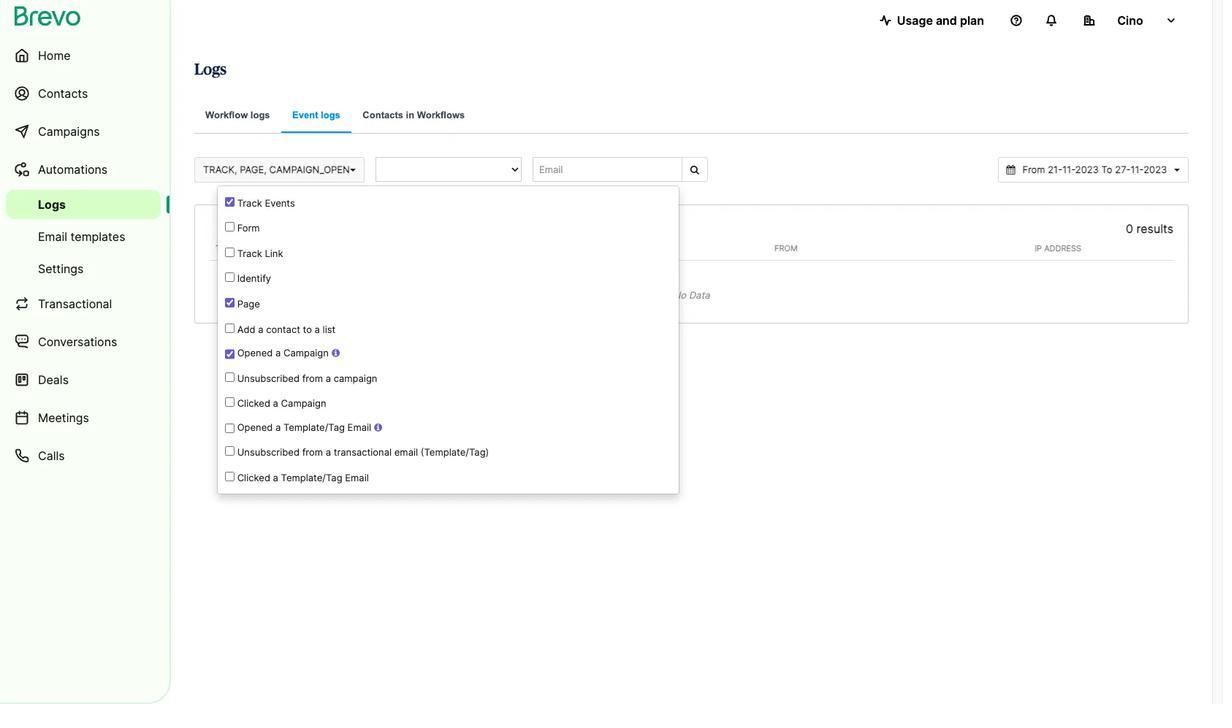 Task type: vqa. For each thing, say whether or not it's contained in the screenshot.
2023
no



Task type: describe. For each thing, give the bounding box(es) containing it.
data
[[689, 290, 710, 301]]

form link
[[218, 215, 679, 240]]

track,
[[203, 164, 237, 175]]

and
[[936, 13, 957, 28]]

campaigns
[[38, 124, 100, 139]]

track, page, campaign_open
[[203, 164, 350, 175]]

workflows
[[417, 110, 465, 121]]

unsubscribed from a transactional email (template/tag) link
[[218, 440, 679, 465]]

email for opened a template/tag email
[[348, 422, 371, 433]]

from for transactional
[[302, 447, 323, 459]]

opened a template/tag email
[[235, 422, 371, 433]]

opened for opened a campaign
[[237, 347, 273, 359]]

email inside email templates link
[[38, 229, 67, 244]]

ip address
[[1035, 243, 1082, 253]]

workflow logs link
[[194, 99, 281, 134]]

unsubscribed for unsubscribed from a transactional email (template/tag)
[[237, 447, 300, 459]]

automations
[[38, 162, 108, 177]]

conversations link
[[6, 324, 161, 360]]

unsubscribed for unsubscribed from a campaign
[[237, 373, 300, 384]]

unsubscribed from a transactional email (template/tag)
[[235, 447, 489, 459]]

opened a campaign
[[235, 347, 329, 359]]

contacts in workflows
[[363, 110, 465, 121]]

clicked a campaign link
[[218, 390, 679, 416]]

event logs
[[292, 110, 340, 121]]

ip
[[1035, 243, 1042, 253]]

search image
[[690, 165, 699, 175]]

settings link
[[6, 254, 161, 284]]

campaign for clicked a campaign
[[281, 398, 326, 409]]

usage and plan
[[897, 13, 984, 28]]

(template/tag)
[[421, 447, 489, 459]]

logs for event logs
[[321, 110, 340, 121]]

template/tag for clicked
[[281, 472, 342, 484]]

opened a campaign link
[[218, 341, 679, 365]]

opened a template/tag email link
[[218, 416, 679, 440]]

info circle image
[[374, 423, 382, 433]]

to
[[303, 323, 312, 335]]

cino button
[[1072, 6, 1189, 35]]

usage and plan button
[[868, 6, 996, 35]]

email
[[395, 447, 418, 459]]

logs for workflow logs
[[251, 110, 270, 121]]

a right to
[[315, 323, 320, 335]]

campaigns link
[[6, 114, 161, 149]]

conversations
[[38, 335, 117, 349]]

template/tag for opened
[[284, 422, 345, 433]]

transactional
[[334, 447, 392, 459]]

add
[[237, 323, 255, 335]]

calls
[[38, 449, 65, 463]]

a down clicked a campaign
[[275, 422, 281, 433]]

unsubscribed from a campaign
[[235, 373, 377, 384]]

clicked for clicked a template/tag email
[[237, 472, 270, 484]]

from
[[775, 243, 798, 253]]

track link
[[235, 248, 283, 259]]

from for campaign
[[302, 373, 323, 384]]

track, page, campaign_open button
[[194, 157, 365, 182]]

transactional link
[[6, 286, 161, 322]]

workflow logs
[[205, 110, 270, 121]]

meetings
[[38, 411, 89, 425]]

email templates link
[[6, 222, 161, 251]]

calls link
[[6, 439, 161, 474]]

track link link
[[218, 240, 679, 266]]

opened for opened a template/tag email
[[237, 422, 273, 433]]

clicked for clicked a campaign
[[237, 398, 270, 409]]

track events link
[[218, 190, 679, 215]]

list
[[323, 323, 336, 335]]



Task type: locate. For each thing, give the bounding box(es) containing it.
logs down automations
[[38, 197, 66, 212]]

add a contact to a list link
[[218, 316, 679, 341]]

logs right workflow
[[251, 110, 270, 121]]

workflow
[[205, 110, 248, 121]]

contacts in workflows link
[[352, 99, 476, 134]]

None checkbox
[[225, 197, 235, 207], [225, 222, 235, 232], [225, 248, 235, 257], [225, 323, 235, 333], [225, 373, 235, 382], [225, 472, 235, 482], [225, 197, 235, 207], [225, 222, 235, 232], [225, 248, 235, 257], [225, 323, 235, 333], [225, 373, 235, 382], [225, 472, 235, 482]]

0 vertical spatial contacts
[[38, 86, 88, 101]]

0
[[1126, 221, 1134, 236]]

a
[[258, 323, 264, 335], [315, 323, 320, 335], [275, 347, 281, 359], [326, 373, 331, 384], [273, 398, 278, 409], [275, 422, 281, 433], [326, 447, 331, 459], [273, 472, 278, 484]]

a down the contact
[[275, 347, 281, 359]]

campaign
[[284, 347, 329, 359], [281, 398, 326, 409]]

1 opened from the top
[[237, 347, 273, 359]]

a left transactional
[[326, 447, 331, 459]]

clicked a template/tag email link
[[218, 465, 679, 490]]

calendar image
[[1007, 165, 1016, 175]]

campaign
[[334, 373, 377, 384]]

unsubscribed up clicked a campaign
[[237, 373, 300, 384]]

logs
[[194, 62, 227, 77], [38, 197, 66, 212]]

contacts for contacts
[[38, 86, 88, 101]]

from inside unsubscribed from a transactional email (template/tag) link
[[302, 447, 323, 459]]

1 horizontal spatial contacts
[[363, 110, 403, 121]]

template/tag inside clicked a template/tag email link
[[281, 472, 342, 484]]

2 track from the top
[[237, 248, 262, 259]]

deals link
[[6, 362, 161, 398]]

contacts for contacts in workflows
[[363, 110, 403, 121]]

campaign down to
[[284, 347, 329, 359]]

form
[[235, 222, 260, 234]]

1 vertical spatial template/tag
[[281, 472, 342, 484]]

1 horizontal spatial logs
[[321, 110, 340, 121]]

1 unsubscribed from the top
[[237, 373, 300, 384]]

0 horizontal spatial logs
[[251, 110, 270, 121]]

address
[[1044, 243, 1082, 253]]

2 opened from the top
[[237, 422, 273, 433]]

1 vertical spatial clicked
[[237, 472, 270, 484]]

logs inside logs link
[[38, 197, 66, 212]]

opened
[[237, 347, 273, 359], [237, 422, 273, 433]]

cino
[[1118, 13, 1144, 28]]

0 horizontal spatial contacts
[[38, 86, 88, 101]]

a right add
[[258, 323, 264, 335]]

email up settings
[[38, 229, 67, 244]]

0  results
[[1126, 221, 1174, 236]]

contact
[[266, 323, 300, 335]]

contacts
[[38, 86, 88, 101], [363, 110, 403, 121]]

event
[[292, 110, 318, 121]]

transactional
[[38, 297, 112, 311]]

template/tag down clicked a campaign
[[284, 422, 345, 433]]

from down opened a template/tag email
[[302, 447, 323, 459]]

in
[[406, 110, 414, 121]]

2 vertical spatial email
[[345, 472, 369, 484]]

track for events
[[237, 197, 262, 209]]

0 vertical spatial unsubscribed
[[237, 373, 300, 384]]

a up opened a template/tag email
[[273, 398, 278, 409]]

track events
[[235, 197, 295, 209]]

track for link
[[237, 248, 262, 259]]

2 unsubscribed from the top
[[237, 447, 300, 459]]

unsubscribed up clicked a template/tag email
[[237, 447, 300, 459]]

1 vertical spatial logs
[[38, 197, 66, 212]]

clicked a template/tag email
[[235, 472, 369, 484]]

logs
[[251, 110, 270, 121], [321, 110, 340, 121]]

0 vertical spatial opened
[[237, 347, 273, 359]]

template/tag inside opened a template/tag email link
[[284, 422, 345, 433]]

1 vertical spatial unsubscribed
[[237, 447, 300, 459]]

automations link
[[6, 152, 161, 187]]

2 clicked from the top
[[237, 472, 270, 484]]

0 vertical spatial track
[[237, 197, 262, 209]]

campaign for opened a campaign
[[284, 347, 329, 359]]

settings
[[38, 262, 84, 276]]

a left campaign on the left bottom
[[326, 373, 331, 384]]

templates
[[71, 229, 125, 244]]

2 logs from the left
[[321, 110, 340, 121]]

unsubscribed from a campaign link
[[218, 365, 679, 390]]

email inside opened a template/tag email link
[[348, 422, 371, 433]]

contacts inside "link"
[[363, 110, 403, 121]]

from inside unsubscribed from a campaign link
[[302, 373, 323, 384]]

track left "link"
[[237, 248, 262, 259]]

1 track from the top
[[237, 197, 262, 209]]

plan
[[960, 13, 984, 28]]

1 from from the top
[[302, 373, 323, 384]]

info circle image
[[332, 349, 340, 358]]

clicked a campaign
[[235, 398, 326, 409]]

Email search field
[[533, 157, 682, 182]]

email down unsubscribed from a transactional email (template/tag)
[[345, 472, 369, 484]]

1 logs from the left
[[251, 110, 270, 121]]

track
[[237, 197, 262, 209], [237, 248, 262, 259]]

clicked up opened a template/tag email
[[237, 398, 270, 409]]

0 vertical spatial clicked
[[237, 398, 270, 409]]

None text field
[[1018, 163, 1172, 177]]

page,
[[240, 164, 267, 175]]

1 vertical spatial from
[[302, 447, 323, 459]]

add a contact to a list
[[235, 323, 336, 335]]

event logs link
[[281, 99, 351, 133]]

0 vertical spatial logs
[[194, 62, 227, 77]]

page link
[[218, 291, 679, 316]]

email inside clicked a template/tag email link
[[345, 472, 369, 484]]

unsubscribed
[[237, 373, 300, 384], [237, 447, 300, 459]]

email templates
[[38, 229, 125, 244]]

contacts link
[[6, 76, 161, 111]]

opened down add
[[237, 347, 273, 359]]

0 vertical spatial template/tag
[[284, 422, 345, 433]]

from
[[302, 373, 323, 384], [302, 447, 323, 459]]

opened down clicked a campaign
[[237, 422, 273, 433]]

logs link
[[6, 190, 161, 219]]

usage
[[897, 13, 933, 28]]

page
[[235, 298, 260, 310]]

logs up workflow
[[194, 62, 227, 77]]

None checkbox
[[225, 273, 235, 282], [225, 298, 235, 308], [225, 349, 235, 360], [225, 398, 235, 407], [225, 423, 235, 434], [225, 447, 235, 456], [225, 273, 235, 282], [225, 298, 235, 308], [225, 349, 235, 360], [225, 398, 235, 407], [225, 423, 235, 434], [225, 447, 235, 456]]

identify link
[[218, 266, 679, 291]]

home link
[[6, 38, 161, 73]]

link
[[265, 248, 283, 259]]

no
[[673, 290, 686, 301]]

events
[[265, 197, 295, 209]]

email for clicked a template/tag email
[[345, 472, 369, 484]]

contacts up campaigns on the top left of the page
[[38, 86, 88, 101]]

results
[[1137, 221, 1174, 236]]

email left info circle icon
[[348, 422, 371, 433]]

logs right event
[[321, 110, 340, 121]]

clicked
[[237, 398, 270, 409], [237, 472, 270, 484]]

1 horizontal spatial logs
[[194, 62, 227, 77]]

a down opened a template/tag email
[[273, 472, 278, 484]]

contacts left in
[[363, 110, 403, 121]]

from down opened a campaign
[[302, 373, 323, 384]]

meetings link
[[6, 400, 161, 436]]

track up form
[[237, 197, 262, 209]]

campaign up opened a template/tag email
[[281, 398, 326, 409]]

1 vertical spatial campaign
[[281, 398, 326, 409]]

deals
[[38, 373, 69, 387]]

0 vertical spatial campaign
[[284, 347, 329, 359]]

template/tag
[[284, 422, 345, 433], [281, 472, 342, 484]]

1 vertical spatial opened
[[237, 422, 273, 433]]

campaign_open
[[269, 164, 350, 175]]

template/tag down opened a template/tag email
[[281, 472, 342, 484]]

0 vertical spatial email
[[38, 229, 67, 244]]

1 vertical spatial email
[[348, 422, 371, 433]]

no data
[[673, 290, 710, 301]]

0 vertical spatial from
[[302, 373, 323, 384]]

clicked down opened a template/tag email
[[237, 472, 270, 484]]

2 from from the top
[[302, 447, 323, 459]]

1 vertical spatial track
[[237, 248, 262, 259]]

home
[[38, 48, 71, 63]]

1 clicked from the top
[[237, 398, 270, 409]]

1 vertical spatial contacts
[[363, 110, 403, 121]]

type
[[216, 243, 236, 253]]

0 horizontal spatial logs
[[38, 197, 66, 212]]

identify
[[235, 273, 271, 285]]

email
[[38, 229, 67, 244], [348, 422, 371, 433], [345, 472, 369, 484]]



